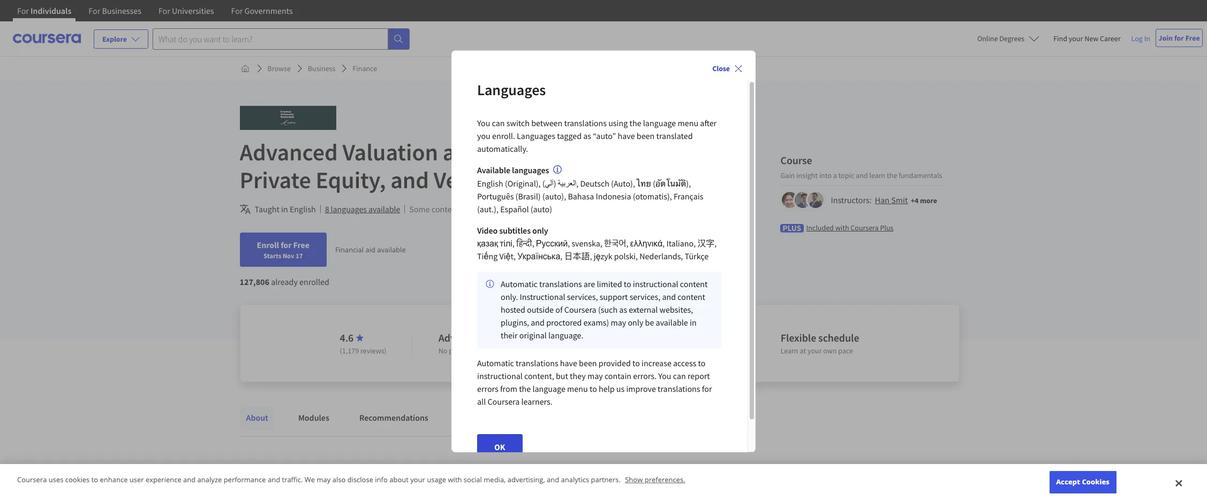 Task type: vqa. For each thing, say whether or not it's contained in the screenshot.
the necessary
yes



Task type: describe. For each thing, give the bounding box(es) containing it.
gain
[[781, 171, 795, 180]]

erasmus university rotterdam image
[[240, 106, 336, 130]]

level
[[485, 332, 507, 345]]

insight
[[796, 171, 818, 180]]

advanced valuation and strategy - m&a, private equity, and venture capital
[[240, 138, 639, 195]]

한국어,
[[604, 239, 628, 249]]

0 horizontal spatial in
[[281, 204, 288, 215]]

may inside automatic translations have been provided to increase access to instructional content, but they may contain errors. you can report errors from the language menu to help us improve translations for all coursera learners.
[[587, 371, 603, 382]]

free for join
[[1186, 33, 1200, 43]]

video
[[477, 226, 498, 237]]

available languages
[[477, 165, 549, 176]]

usage
[[427, 476, 446, 485]]

also
[[332, 476, 346, 485]]

your inside flexible schedule learn at your own pace
[[808, 347, 822, 356]]

for for join
[[1174, 33, 1184, 43]]

smit
[[891, 195, 908, 205]]

about link
[[240, 406, 275, 430]]

at inside flexible schedule learn at your own pace
[[800, 347, 806, 356]]

analytics
[[561, 476, 589, 485]]

accept
[[1056, 478, 1080, 488]]

to right cookies
[[91, 476, 98, 485]]

(auto)
[[531, 204, 552, 215]]

8 languages available button
[[325, 203, 400, 216]]

0 vertical spatial content
[[432, 204, 459, 215]]

polski,
[[614, 252, 638, 262]]

languages inside "you can switch between translations using the language menu after you enroll. languages tagged as "auto" have been translated automatically."
[[517, 131, 555, 141]]

українська,
[[517, 252, 563, 262]]

hosted
[[501, 305, 525, 316]]

flexible
[[781, 332, 816, 345]]

for inside automatic translations have been provided to increase access to instructional content, but they may contain errors. you can report errors from the language menu to help us improve translations for all coursera learners.
[[702, 384, 712, 395]]

original
[[519, 331, 547, 341]]

8 languages available
[[325, 204, 400, 215]]

3
[[596, 347, 600, 356]]

2 horizontal spatial your
[[1069, 34, 1083, 43]]

support
[[600, 292, 628, 303]]

to inside automatic translations are limited to instructional content only. instructional services, support services, and content hosted outside of coursera (such as external websites, plugins, and proctored exams) may only be available in their original language.
[[624, 279, 631, 290]]

(อัตโนมัติ),
[[653, 179, 691, 189]]

han
[[875, 195, 890, 205]]

approx.
[[596, 332, 631, 345]]

outside
[[527, 305, 554, 316]]

enhance
[[100, 476, 128, 485]]

türkçe
[[685, 252, 709, 262]]

1 vertical spatial translated
[[503, 204, 539, 215]]

learn
[[869, 171, 885, 180]]

1 vertical spatial hours
[[636, 347, 653, 356]]

recommendations link
[[353, 406, 435, 430]]

flexible schedule learn at your own pace
[[781, 332, 859, 356]]

can inside "you can switch between translations using the language menu after you enroll. languages tagged as "auto" have been translated automatically."
[[492, 118, 505, 128]]

log in link
[[1126, 32, 1156, 45]]

join for free
[[1159, 33, 1200, 43]]

increase
[[642, 359, 671, 369]]

dyaran bansraj image
[[795, 192, 811, 208]]

हिन्दी,
[[516, 239, 534, 249]]

switch
[[506, 118, 530, 128]]

strategy
[[486, 138, 570, 167]]

advanced level no previous experience necessary
[[439, 332, 544, 356]]

español
[[500, 204, 529, 215]]

know
[[284, 468, 310, 481]]

included with coursera plus
[[806, 223, 894, 233]]

advertising,
[[508, 476, 545, 485]]

been inside "you can switch between translations using the language menu after you enroll. languages tagged as "auto" have been translated automatically."
[[637, 131, 655, 141]]

taught in english
[[255, 204, 316, 215]]

127,806 already enrolled
[[240, 277, 329, 288]]

in inside automatic translations are limited to instructional content only. instructional services, support services, and content hosted outside of coursera (such as external websites, plugins, and proctored exams) may only be available in their original language.
[[690, 318, 697, 329]]

as inside automatic translations are limited to instructional content only. instructional services, support services, and content hosted outside of coursera (such as external websites, plugins, and proctored exams) may only be available in their original language.
[[619, 305, 627, 316]]

language inside automatic translations have been provided to increase access to instructional content, but they may contain errors. you can report errors from the language menu to help us improve translations for all coursera learners.
[[533, 384, 565, 395]]

aid
[[366, 245, 375, 255]]

valuation
[[342, 138, 438, 167]]

for for businesses
[[89, 5, 100, 16]]

approx. 16 hours to complete 3 weeks at 5 hours a week
[[596, 332, 729, 356]]

instructional inside automatic translations have been provided to increase access to instructional content, but they may contain errors. you can report errors from the language menu to help us improve translations for all coursera learners.
[[477, 371, 523, 382]]

topic
[[838, 171, 854, 180]]

available for financial aid available
[[377, 245, 406, 255]]

find your new career
[[1054, 34, 1121, 43]]

about
[[246, 413, 268, 424]]

қазақ
[[477, 239, 498, 249]]

user
[[130, 476, 144, 485]]

improve
[[626, 384, 656, 395]]

exams)
[[584, 318, 609, 329]]

home image
[[241, 64, 249, 73]]

starts
[[264, 252, 281, 260]]

العربية
[[558, 179, 576, 189]]

accept cookies button
[[1049, 472, 1116, 494]]

show
[[625, 476, 643, 485]]

join
[[1159, 33, 1173, 43]]

have inside "you can switch between translations using the language menu after you enroll. languages tagged as "auto" have been translated automatically."
[[618, 131, 635, 141]]

(such
[[598, 305, 618, 316]]

they
[[570, 371, 586, 382]]

may right we
[[317, 476, 331, 485]]

to left know
[[273, 468, 282, 481]]

included with coursera plus link
[[806, 223, 894, 233]]

1 vertical spatial content
[[680, 279, 708, 290]]

individuals
[[31, 5, 71, 16]]

taught
[[255, 204, 279, 215]]

+4
[[911, 196, 919, 205]]

find
[[1054, 34, 1067, 43]]

język
[[594, 252, 613, 262]]

nov
[[283, 252, 294, 260]]

plus
[[880, 223, 894, 233]]

complete
[[686, 332, 729, 345]]

some
[[409, 204, 430, 215]]

translated inside "you can switch between translations using the language menu after you enroll. languages tagged as "auto" have been translated automatically."
[[656, 131, 693, 141]]

0 vertical spatial hours
[[646, 332, 673, 345]]

info
[[375, 476, 388, 485]]

instructors:
[[831, 195, 872, 205]]

for businesses
[[89, 5, 141, 16]]

analyze
[[197, 476, 222, 485]]

you inside automatic translations have been provided to increase access to instructional content, but they may contain errors. you can report errors from the language menu to help us improve translations for all coursera learners.
[[658, 371, 671, 382]]

governments
[[245, 5, 293, 16]]

han smit link
[[875, 195, 908, 205]]

coursera image
[[13, 30, 81, 47]]

financial aid available button
[[335, 245, 406, 255]]

4.6
[[340, 332, 354, 345]]

using
[[608, 118, 628, 128]]

necessary
[[513, 347, 544, 356]]

coursera inside automatic translations are limited to instructional content only. instructional services, support services, and content hosted outside of coursera (such as external websites, plugins, and proctored exams) may only be available in their original language.
[[564, 305, 596, 316]]

for for individuals
[[17, 5, 29, 16]]

have inside automatic translations have been provided to increase access to instructional content, but they may contain errors. you can report errors from the language menu to help us improve translations for all coursera learners.
[[560, 359, 577, 369]]

2 vertical spatial content
[[678, 292, 705, 303]]



Task type: locate. For each thing, give the bounding box(es) containing it.
may up approx.
[[611, 318, 626, 329]]

coursera up exams)
[[564, 305, 596, 316]]

ok
[[494, 442, 505, 453]]

content up websites,
[[678, 292, 705, 303]]

1 horizontal spatial experience
[[477, 347, 512, 356]]

0 vertical spatial as
[[583, 131, 591, 141]]

menu down they on the left
[[567, 384, 588, 395]]

1 horizontal spatial be
[[645, 318, 654, 329]]

previous
[[449, 347, 476, 356]]

menu left after
[[678, 118, 698, 128]]

schedule
[[818, 332, 859, 345]]

advanced down erasmus university rotterdam image
[[240, 138, 338, 167]]

career
[[1100, 34, 1121, 43]]

0 vertical spatial language
[[643, 118, 676, 128]]

0 horizontal spatial only
[[532, 226, 548, 237]]

report
[[688, 371, 710, 382]]

1 vertical spatial you
[[658, 371, 671, 382]]

0 vertical spatial your
[[1069, 34, 1083, 43]]

(1,179 reviews)
[[340, 347, 387, 356]]

0 horizontal spatial a
[[655, 347, 659, 356]]

2 vertical spatial for
[[702, 384, 712, 395]]

in right the taught at the top
[[281, 204, 288, 215]]

details to know
[[240, 468, 310, 481]]

0 horizontal spatial language
[[533, 384, 565, 395]]

week
[[660, 347, 677, 356]]

0 vertical spatial advanced
[[240, 138, 338, 167]]

for for governments
[[231, 5, 243, 16]]

may up help
[[587, 371, 603, 382]]

0 vertical spatial menu
[[678, 118, 698, 128]]

0 horizontal spatial you
[[477, 118, 490, 128]]

provided
[[599, 359, 631, 369]]

127,806
[[240, 277, 269, 288]]

new
[[1085, 34, 1099, 43]]

(original),
[[505, 179, 541, 189]]

1 vertical spatial as
[[619, 305, 627, 316]]

coursera down from
[[488, 397, 520, 408]]

1 vertical spatial for
[[281, 240, 292, 251]]

instructional
[[520, 292, 565, 303]]

translations inside automatic translations are limited to instructional content only. instructional services, support services, and content hosted outside of coursera (such as external websites, plugins, and proctored exams) may only be available in their original language.
[[539, 279, 582, 290]]

business
[[308, 64, 335, 73]]

1 horizontal spatial menu
[[678, 118, 698, 128]]

0 horizontal spatial languages
[[331, 204, 367, 215]]

available left some
[[368, 204, 400, 215]]

languages for available
[[512, 165, 549, 176]]

experience inside advanced level no previous experience necessary
[[477, 347, 512, 356]]

for for universities
[[158, 5, 170, 16]]

english up the português on the top of page
[[477, 179, 503, 189]]

2 at from the left
[[800, 347, 806, 356]]

coursera left 'uses'
[[17, 476, 47, 485]]

some content may not be translated
[[409, 204, 539, 215]]

1 vertical spatial in
[[690, 318, 697, 329]]

universities
[[172, 5, 214, 16]]

1 horizontal spatial a
[[833, 171, 837, 180]]

italiano,
[[666, 239, 696, 249]]

you inside "you can switch between translations using the language menu after you enroll. languages tagged as "auto" have been translated automatically."
[[477, 118, 490, 128]]

for left universities
[[158, 5, 170, 16]]

automatic for automatic translations are limited to instructional content only. instructional services, support services, and content hosted outside of coursera (such as external websites, plugins, and proctored exams) may only be available in their original language.
[[501, 279, 538, 290]]

2 horizontal spatial for
[[1174, 33, 1184, 43]]

for universities
[[158, 5, 214, 16]]

languages inside button
[[331, 204, 367, 215]]

between
[[531, 118, 562, 128]]

ok button
[[477, 435, 522, 460]]

available inside automatic translations are limited to instructional content only. instructional services, support services, and content hosted outside of coursera (such as external websites, plugins, and proctored exams) may only be available in their original language.
[[656, 318, 688, 329]]

1 vertical spatial available
[[377, 245, 406, 255]]

1 vertical spatial instructional
[[477, 371, 523, 382]]

(1,179
[[340, 347, 359, 356]]

free up 17
[[293, 240, 310, 251]]

2 vertical spatial your
[[410, 476, 425, 485]]

you up the you
[[477, 118, 490, 128]]

0 vertical spatial available
[[368, 204, 400, 215]]

weeks
[[601, 347, 621, 356]]

only down external
[[628, 318, 643, 329]]

language right the using
[[643, 118, 676, 128]]

with left social
[[448, 476, 462, 485]]

han smit image
[[782, 192, 798, 208]]

0 vertical spatial be
[[492, 204, 501, 215]]

have up 'but'
[[560, 359, 577, 369]]

nishad matawlie image
[[808, 192, 824, 208]]

about
[[389, 476, 409, 485]]

be
[[492, 204, 501, 215], [645, 318, 654, 329]]

1 vertical spatial with
[[448, 476, 462, 485]]

automatically.
[[477, 143, 528, 154]]

advanced inside advanced level no previous experience necessary
[[439, 332, 483, 345]]

1 vertical spatial have
[[560, 359, 577, 369]]

to up the report
[[698, 359, 706, 369]]

ไทย
[[637, 179, 651, 189]]

0 horizontal spatial be
[[492, 204, 501, 215]]

1 services, from the left
[[567, 292, 598, 303]]

as inside "you can switch between translations using the language menu after you enroll. languages tagged as "auto" have been translated automatically."
[[583, 131, 591, 141]]

enrolled
[[299, 277, 329, 288]]

None search field
[[153, 28, 410, 50]]

banner navigation
[[9, 0, 301, 29]]

language inside "you can switch between translations using the language menu after you enroll. languages tagged as "auto" have been translated automatically."
[[643, 118, 676, 128]]

free for enroll
[[293, 240, 310, 251]]

2 vertical spatial available
[[656, 318, 688, 329]]

available for 8 languages available
[[368, 204, 400, 215]]

at left 5
[[623, 347, 629, 356]]

limited
[[597, 279, 622, 290]]

cookies
[[1082, 478, 1110, 488]]

to right limited
[[624, 279, 631, 290]]

menu inside "you can switch between translations using the language menu after you enroll. languages tagged as "auto" have been translated automatically."
[[678, 118, 698, 128]]

experience down level
[[477, 347, 512, 356]]

may left not
[[461, 204, 476, 215]]

free inside enroll for free starts nov 17
[[293, 240, 310, 251]]

coursera uses cookies to enhance user experience and analyze performance and traffic. we may also disclose info about your usage with social media, advertising, and analytics partners. show preferences.
[[17, 476, 685, 485]]

coursera inside automatic translations have been provided to increase access to instructional content, but they may contain errors. you can report errors from the language menu to help us improve translations for all coursera learners.
[[488, 397, 520, 408]]

languages for 8
[[331, 204, 367, 215]]

0 vertical spatial the
[[630, 118, 641, 128]]

finance
[[353, 64, 377, 73]]

with right included
[[835, 223, 849, 233]]

log in
[[1131, 34, 1150, 43]]

0 horizontal spatial free
[[293, 240, 310, 251]]

1 horizontal spatial your
[[808, 347, 822, 356]]

1 horizontal spatial language
[[643, 118, 676, 128]]

menu inside automatic translations have been provided to increase access to instructional content, but they may contain errors. you can report errors from the language menu to help us improve translations for all coursera learners.
[[567, 384, 588, 395]]

translations up content,
[[516, 359, 558, 369]]

proctored
[[546, 318, 582, 329]]

0 horizontal spatial at
[[623, 347, 629, 356]]

the inside automatic translations have been provided to increase access to instructional content, but they may contain errors. you can report errors from the language menu to help us improve translations for all coursera learners.
[[519, 384, 531, 395]]

3 for from the left
[[158, 5, 170, 16]]

coursera left plus
[[851, 223, 879, 233]]

1 horizontal spatial you
[[658, 371, 671, 382]]

with
[[835, 223, 849, 233], [448, 476, 462, 485]]

close button
[[708, 59, 747, 78]]

as left "auto" on the top
[[583, 131, 591, 141]]

for right join at top right
[[1174, 33, 1184, 43]]

0 horizontal spatial with
[[448, 476, 462, 485]]

1 horizontal spatial for
[[702, 384, 712, 395]]

preferences.
[[645, 476, 685, 485]]

0 horizontal spatial instructional
[[477, 371, 523, 382]]

16
[[634, 332, 644, 345]]

0 vertical spatial free
[[1186, 33, 1200, 43]]

1 horizontal spatial only
[[628, 318, 643, 329]]

1 vertical spatial can
[[673, 371, 686, 382]]

languages up switch
[[477, 80, 546, 100]]

a left week
[[655, 347, 659, 356]]

own
[[823, 347, 837, 356]]

0 horizontal spatial your
[[410, 476, 425, 485]]

we
[[305, 476, 315, 485]]

english left 8
[[290, 204, 316, 215]]

instructional inside automatic translations are limited to instructional content only. instructional services, support services, and content hosted outside of coursera (such as external websites, plugins, and proctored exams) may only be available in their original language.
[[633, 279, 678, 290]]

0 vertical spatial automatic
[[501, 279, 538, 290]]

us
[[616, 384, 625, 395]]

0 vertical spatial you
[[477, 118, 490, 128]]

nederlands,
[[640, 252, 683, 262]]

automatic inside automatic translations are limited to instructional content only. instructional services, support services, and content hosted outside of coursera (such as external websites, plugins, and proctored exams) may only be available in their original language.
[[501, 279, 538, 290]]

experience right user
[[146, 476, 181, 485]]

for left businesses
[[89, 5, 100, 16]]

1 vertical spatial experience
[[146, 476, 181, 485]]

been inside automatic translations have been provided to increase access to instructional content, but they may contain errors. you can report errors from the language menu to help us improve translations for all coursera learners.
[[579, 359, 597, 369]]

their
[[501, 331, 518, 341]]

1 horizontal spatial instructional
[[633, 279, 678, 290]]

translations up tagged
[[564, 118, 607, 128]]

language down content,
[[533, 384, 565, 395]]

0 vertical spatial instructional
[[633, 279, 678, 290]]

0 vertical spatial only
[[532, 226, 548, 237]]

0 horizontal spatial been
[[579, 359, 597, 369]]

1 horizontal spatial can
[[673, 371, 686, 382]]

1 for from the left
[[17, 5, 29, 16]]

for inside enroll for free starts nov 17
[[281, 240, 292, 251]]

your right find
[[1069, 34, 1083, 43]]

course
[[781, 153, 812, 167]]

a right 'into'
[[833, 171, 837, 180]]

automatic down advanced level no previous experience necessary
[[477, 359, 514, 369]]

you down "increase"
[[658, 371, 671, 382]]

coursera plus image
[[781, 224, 804, 233]]

to inside approx. 16 hours to complete 3 weeks at 5 hours a week
[[675, 332, 684, 345]]

automatic for automatic translations have been provided to increase access to instructional content, but they may contain errors. you can report errors from the language menu to help us improve translations for all coursera learners.
[[477, 359, 514, 369]]

1 vertical spatial your
[[808, 347, 822, 356]]

instructional down nederlands,
[[633, 279, 678, 290]]

0 horizontal spatial english
[[290, 204, 316, 215]]

việt,
[[499, 252, 516, 262]]

capital
[[517, 165, 589, 195]]

translations down the report
[[658, 384, 700, 395]]

may inside automatic translations are limited to instructional content only. instructional services, support services, and content hosted outside of coursera (such as external websites, plugins, and proctored exams) may only be available in their original language.
[[611, 318, 626, 329]]

with inside the included with coursera plus link
[[835, 223, 849, 233]]

1 horizontal spatial been
[[637, 131, 655, 141]]

translated up (อัตโนมัติ),
[[656, 131, 693, 141]]

русский,
[[536, 239, 570, 249]]

in up complete
[[690, 318, 697, 329]]

can up enroll.
[[492, 118, 505, 128]]

services, up external
[[630, 292, 660, 303]]

advanced inside the advanced valuation and strategy - m&a, private equity, and venture capital
[[240, 138, 338, 167]]

a inside course gain insight into a topic and learn the fundamentals
[[833, 171, 837, 180]]

at right learn
[[800, 347, 806, 356]]

more information on translated content image
[[553, 166, 562, 174]]

0 vertical spatial experience
[[477, 347, 512, 356]]

disclose
[[347, 476, 373, 485]]

performance
[[224, 476, 266, 485]]

translations inside "you can switch between translations using the language menu after you enroll. languages tagged as "auto" have been translated automatically."
[[564, 118, 607, 128]]

services,
[[567, 292, 598, 303], [630, 292, 660, 303]]

only inside video subtitles only қазақ тілі, हिन्दी, русский, svenska, 한국어, ελληνικά, italiano, 汉字, tiếng việt, українська, 日本語, język polski, nederlands, türkçe
[[532, 226, 548, 237]]

1 horizontal spatial with
[[835, 223, 849, 233]]

be down external
[[645, 318, 654, 329]]

learn
[[781, 347, 798, 356]]

(auto),
[[611, 179, 635, 189]]

pace
[[838, 347, 853, 356]]

1 vertical spatial a
[[655, 347, 659, 356]]

be inside automatic translations are limited to instructional content only. instructional services, support services, and content hosted outside of coursera (such as external websites, plugins, and proctored exams) may only be available in their original language.
[[645, 318, 654, 329]]

as
[[583, 131, 591, 141], [619, 305, 627, 316]]

indonesia
[[596, 192, 631, 202]]

+4 more button
[[911, 195, 937, 206]]

0 horizontal spatial menu
[[567, 384, 588, 395]]

financial
[[335, 245, 364, 255]]

for left the individuals
[[17, 5, 29, 16]]

for
[[17, 5, 29, 16], [89, 5, 100, 16], [158, 5, 170, 16], [231, 5, 243, 16]]

are
[[584, 279, 595, 290]]

can inside automatic translations have been provided to increase access to instructional content, but they may contain errors. you can report errors from the language menu to help us improve translations for all coursera learners.
[[673, 371, 686, 382]]

1 vertical spatial the
[[887, 171, 897, 180]]

equity,
[[316, 165, 386, 195]]

languages inside "dialog"
[[512, 165, 549, 176]]

1 at from the left
[[623, 347, 629, 356]]

for down the report
[[702, 384, 712, 395]]

instructional up from
[[477, 371, 523, 382]]

and
[[443, 138, 481, 167], [390, 165, 429, 195], [856, 171, 868, 180], [662, 292, 676, 303], [531, 318, 545, 329], [183, 476, 196, 485], [268, 476, 280, 485], [547, 476, 559, 485]]

no
[[439, 347, 447, 356]]

0 vertical spatial a
[[833, 171, 837, 180]]

for for enroll
[[281, 240, 292, 251]]

2 horizontal spatial the
[[887, 171, 897, 180]]

services, down are
[[567, 292, 598, 303]]

0 vertical spatial english
[[477, 179, 503, 189]]

to up week
[[675, 332, 684, 345]]

hours up week
[[646, 332, 673, 345]]

1 horizontal spatial advanced
[[439, 332, 483, 345]]

your left own at the right
[[808, 347, 822, 356]]

0 horizontal spatial the
[[519, 384, 531, 395]]

been right "auto" on the top
[[637, 131, 655, 141]]

the right the using
[[630, 118, 641, 128]]

1 horizontal spatial services,
[[630, 292, 660, 303]]

1 vertical spatial only
[[628, 318, 643, 329]]

0 vertical spatial have
[[618, 131, 635, 141]]

in
[[281, 204, 288, 215], [690, 318, 697, 329]]

0 horizontal spatial as
[[583, 131, 591, 141]]

0 vertical spatial in
[[281, 204, 288, 215]]

media,
[[484, 476, 506, 485]]

0 horizontal spatial services,
[[567, 292, 598, 303]]

hours right 5
[[636, 347, 653, 356]]

1 vertical spatial languages
[[517, 131, 555, 141]]

have down the using
[[618, 131, 635, 141]]

0 vertical spatial can
[[492, 118, 505, 128]]

and inside course gain insight into a topic and learn the fundamentals
[[856, 171, 868, 180]]

0 vertical spatial with
[[835, 223, 849, 233]]

content right some
[[432, 204, 459, 215]]

free right join at top right
[[1186, 33, 1200, 43]]

0 vertical spatial been
[[637, 131, 655, 141]]

show preferences. link
[[625, 476, 685, 485]]

errors
[[477, 384, 498, 395]]

svenska,
[[572, 239, 602, 249]]

at inside approx. 16 hours to complete 3 weeks at 5 hours a week
[[623, 347, 629, 356]]

business link
[[304, 59, 340, 78]]

be right not
[[492, 204, 501, 215]]

1 horizontal spatial have
[[618, 131, 635, 141]]

translations up instructional
[[539, 279, 582, 290]]

1 vertical spatial free
[[293, 240, 310, 251]]

as right (such
[[619, 305, 627, 316]]

1 horizontal spatial english
[[477, 179, 503, 189]]

modules
[[298, 413, 329, 424]]

modules link
[[292, 406, 336, 430]]

4 for from the left
[[231, 5, 243, 16]]

the right from
[[519, 384, 531, 395]]

1 vertical spatial be
[[645, 318, 654, 329]]

0 horizontal spatial advanced
[[240, 138, 338, 167]]

for up nov
[[281, 240, 292, 251]]

advanced for advanced level no previous experience necessary
[[439, 332, 483, 345]]

content down the türkçe
[[680, 279, 708, 290]]

after
[[700, 118, 717, 128]]

0 vertical spatial languages
[[512, 165, 549, 176]]

the inside course gain insight into a topic and learn the fundamentals
[[887, 171, 897, 180]]

1 vertical spatial language
[[533, 384, 565, 395]]

0 horizontal spatial experience
[[146, 476, 181, 485]]

been down the 3
[[579, 359, 597, 369]]

available down websites,
[[656, 318, 688, 329]]

coursera
[[851, 223, 879, 233], [564, 305, 596, 316], [488, 397, 520, 408], [17, 476, 47, 485]]

1 horizontal spatial translated
[[656, 131, 693, 141]]

translated down (brasil)
[[503, 204, 539, 215]]

for
[[1174, 33, 1184, 43], [281, 240, 292, 251], [702, 384, 712, 395]]

more
[[920, 196, 937, 205]]

the right learn
[[887, 171, 897, 180]]

0 vertical spatial for
[[1174, 33, 1184, 43]]

available right aid
[[377, 245, 406, 255]]

0 vertical spatial languages
[[477, 80, 546, 100]]

available
[[368, 204, 400, 215], [377, 245, 406, 255], [656, 318, 688, 329]]

2 services, from the left
[[630, 292, 660, 303]]

automatic translations are limited to instructional content only. instructional services, support services, and content hosted outside of coursera (such as external websites, plugins, and proctored exams) may only be available in their original language. element
[[477, 272, 722, 349]]

advanced up previous
[[439, 332, 483, 345]]

your right about
[[410, 476, 425, 485]]

language
[[643, 118, 676, 128], [533, 384, 565, 395]]

2 vertical spatial the
[[519, 384, 531, 395]]

to left help
[[590, 384, 597, 395]]

advanced for advanced valuation and strategy - m&a, private equity, and venture capital
[[240, 138, 338, 167]]

português
[[477, 192, 514, 202]]

languages up (original),
[[512, 165, 549, 176]]

can down access
[[673, 371, 686, 382]]

1 horizontal spatial at
[[800, 347, 806, 356]]

automatic up only.
[[501, 279, 538, 290]]

to down 5
[[632, 359, 640, 369]]

for left governments at the left top of the page
[[231, 5, 243, 16]]

languages dialog
[[451, 50, 756, 486]]

1 vertical spatial menu
[[567, 384, 588, 395]]

advanced
[[240, 138, 338, 167], [439, 332, 483, 345]]

automatic
[[501, 279, 538, 290], [477, 359, 514, 369]]

available inside button
[[368, 204, 400, 215]]

1 vertical spatial advanced
[[439, 332, 483, 345]]

languages right 8
[[331, 204, 367, 215]]

automatic inside automatic translations have been provided to increase access to instructional content, but they may contain errors. you can report errors from the language menu to help us improve translations for all coursera learners.
[[477, 359, 514, 369]]

0 horizontal spatial can
[[492, 118, 505, 128]]

a inside approx. 16 hours to complete 3 weeks at 5 hours a week
[[655, 347, 659, 356]]

experience
[[477, 347, 512, 356], [146, 476, 181, 485]]

the inside "you can switch between translations using the language menu after you enroll. languages tagged as "auto" have been translated automatically."
[[630, 118, 641, 128]]

english inside english (original), العربية (آلي), deutsch (auto), ไทย (อัตโนมัติ), português (brasil) (auto), bahasa indonesia (otomatis), français (aut.), español (auto)
[[477, 179, 503, 189]]

only up русский, on the top of the page
[[532, 226, 548, 237]]

languages down between
[[517, 131, 555, 141]]

only inside automatic translations are limited to instructional content only. instructional services, support services, and content hosted outside of coursera (such as external websites, plugins, and proctored exams) may only be available in their original language.
[[628, 318, 643, 329]]

1 horizontal spatial languages
[[512, 165, 549, 176]]

0 horizontal spatial have
[[560, 359, 577, 369]]

1 vertical spatial english
[[290, 204, 316, 215]]

1 horizontal spatial in
[[690, 318, 697, 329]]

2 for from the left
[[89, 5, 100, 16]]



